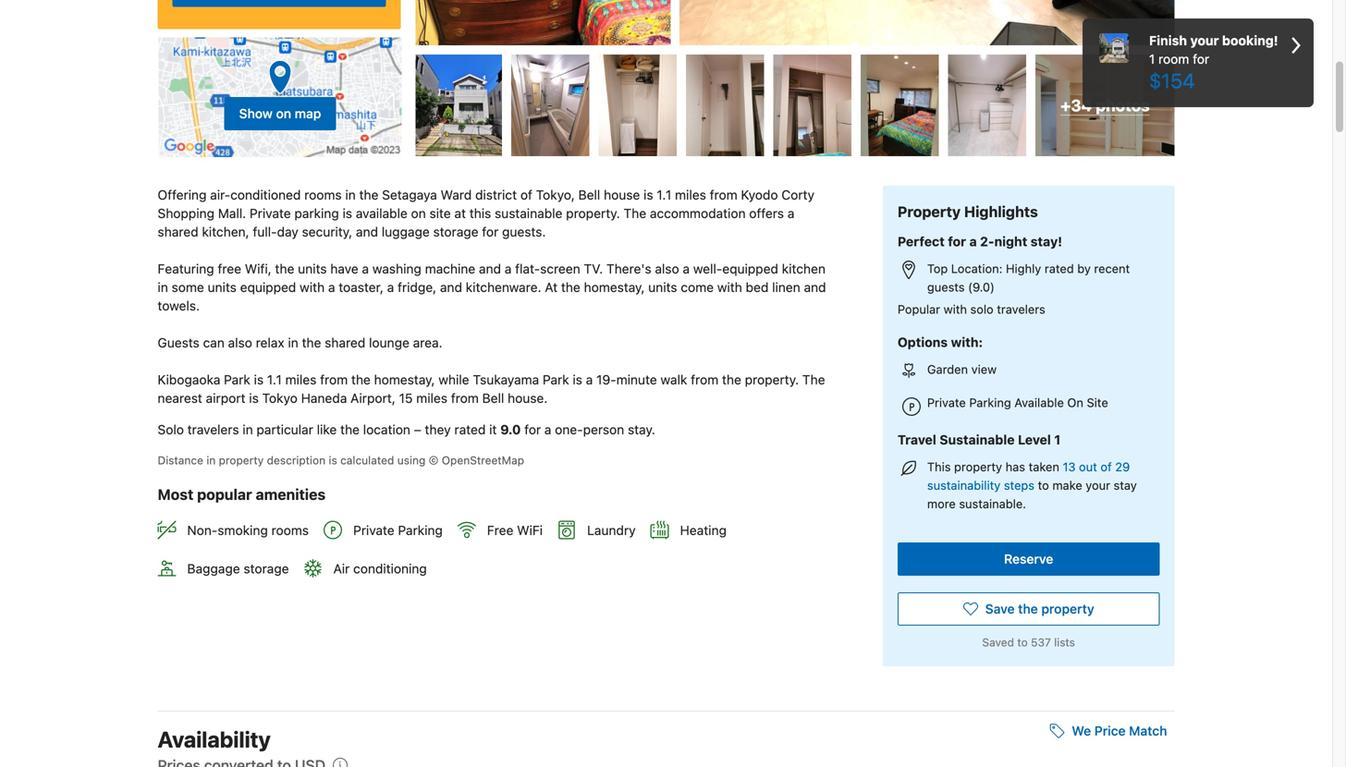 Task type: locate. For each thing, give the bounding box(es) containing it.
the up airport,
[[351, 372, 371, 387]]

featuring
[[158, 261, 214, 276]]

private down conditioned
[[250, 206, 291, 221]]

bell
[[579, 187, 601, 202], [483, 391, 504, 406]]

smoking
[[218, 523, 268, 539]]

accommodation
[[650, 206, 746, 221]]

one-
[[555, 422, 583, 437]]

1 vertical spatial of
[[1101, 460, 1113, 474]]

on down setagaya
[[411, 206, 426, 221]]

1 horizontal spatial private
[[353, 523, 395, 539]]

1 horizontal spatial units
[[298, 261, 327, 276]]

solo
[[971, 303, 994, 316]]

1 horizontal spatial your
[[1191, 33, 1220, 48]]

photos
[[1096, 96, 1150, 115]]

parking up conditioning
[[398, 523, 443, 539]]

1 vertical spatial private
[[928, 396, 967, 410]]

1 vertical spatial your
[[1086, 479, 1111, 493]]

stay!
[[1031, 234, 1063, 249]]

1 horizontal spatial 1.1
[[657, 187, 672, 202]]

1 vertical spatial equipped
[[240, 280, 296, 295]]

luggage
[[382, 224, 430, 239]]

0 vertical spatial private
[[250, 206, 291, 221]]

the
[[359, 187, 379, 202], [275, 261, 295, 276], [561, 280, 581, 295], [302, 335, 321, 350], [351, 372, 371, 387], [722, 372, 742, 387], [341, 422, 360, 437], [1019, 602, 1039, 617]]

0 horizontal spatial equipped
[[240, 280, 296, 295]]

property
[[219, 454, 264, 467], [955, 460, 1003, 474], [1042, 602, 1095, 617]]

with down guests
[[944, 303, 968, 316]]

private inside offering air-conditioned rooms in the setagaya ward district of tokyo, bell house is 1.1 miles from kyodo corty shopping mall. private parking is available on site at this sustainable property. the accommodation offers a shared kitchen, full-day security, and luggage storage for guests. featuring free wifi, the units have a washing machine and a flat-screen tv. there's also a well-equipped kitchen in some units equipped with a toaster, a fridge, and kitchenware. at the homestay, units come with bed linen and towels. guests can also relax in the shared lounge area. kibogaoka park is 1.1 miles from the homestay, while tsukayama park is a 19-minute walk from the property. the nearest airport is tokyo haneda airport, 15 miles from bell house.
[[250, 206, 291, 221]]

1 horizontal spatial the
[[803, 372, 826, 387]]

0 vertical spatial miles
[[675, 187, 707, 202]]

0 horizontal spatial property.
[[566, 206, 620, 221]]

1 horizontal spatial on
[[411, 206, 426, 221]]

level
[[1019, 433, 1052, 448]]

private down garden
[[928, 396, 967, 410]]

2 vertical spatial miles
[[416, 391, 448, 406]]

1 horizontal spatial equipped
[[723, 261, 779, 276]]

wifi
[[517, 523, 543, 539]]

0 horizontal spatial units
[[208, 280, 237, 295]]

1.1 up accommodation
[[657, 187, 672, 202]]

0 vertical spatial parking
[[970, 396, 1012, 410]]

sustainability
[[928, 479, 1001, 493]]

1 vertical spatial travelers
[[187, 422, 239, 437]]

this property has taken
[[928, 460, 1063, 474]]

of inside offering air-conditioned rooms in the setagaya ward district of tokyo, bell house is 1.1 miles from kyodo corty shopping mall. private parking is available on site at this sustainable property. the accommodation offers a shared kitchen, full-day security, and luggage storage for guests. featuring free wifi, the units have a washing machine and a flat-screen tv. there's also a well-equipped kitchen in some units equipped with a toaster, a fridge, and kitchenware. at the homestay, units come with bed linen and towels. guests can also relax in the shared lounge area. kibogaoka park is 1.1 miles from the homestay, while tsukayama park is a 19-minute walk from the property. the nearest airport is tokyo haneda airport, 15 miles from bell house.
[[521, 187, 533, 202]]

1 vertical spatial property.
[[745, 372, 799, 387]]

1 for finish your booking! 1 room for $154
[[1150, 51, 1156, 67]]

1 horizontal spatial of
[[1101, 460, 1113, 474]]

miles right 15
[[416, 391, 448, 406]]

private up air conditioning
[[353, 523, 395, 539]]

is up security,
[[343, 206, 352, 221]]

walk
[[661, 372, 688, 387]]

is
[[644, 187, 654, 202], [343, 206, 352, 221], [254, 372, 264, 387], [573, 372, 583, 387], [249, 391, 259, 406], [329, 454, 337, 467]]

1 horizontal spatial also
[[655, 261, 680, 276]]

of up the sustainable
[[521, 187, 533, 202]]

1 horizontal spatial shared
[[325, 335, 366, 350]]

description
[[267, 454, 326, 467]]

and down kitchen on the top of the page
[[804, 280, 827, 295]]

rooms inside offering air-conditioned rooms in the setagaya ward district of tokyo, bell house is 1.1 miles from kyodo corty shopping mall. private parking is available on site at this sustainable property. the accommodation offers a shared kitchen, full-day security, and luggage storage for guests. featuring free wifi, the units have a washing machine and a flat-screen tv. there's also a well-equipped kitchen in some units equipped with a toaster, a fridge, and kitchenware. at the homestay, units come with bed linen and towels. guests can also relax in the shared lounge area. kibogaoka park is 1.1 miles from the homestay, while tsukayama park is a 19-minute walk from the property. the nearest airport is tokyo haneda airport, 15 miles from bell house.
[[305, 187, 342, 202]]

kibogaoka
[[158, 372, 220, 387]]

out
[[1080, 460, 1098, 474]]

0 horizontal spatial 1
[[1055, 433, 1061, 448]]

for down this
[[482, 224, 499, 239]]

a down have
[[328, 280, 335, 295]]

the inside dropdown button
[[1019, 602, 1039, 617]]

1 inside the finish your booking! 1 room for $154
[[1150, 51, 1156, 67]]

on left map
[[276, 106, 291, 121]]

0 vertical spatial the
[[624, 206, 647, 221]]

0 vertical spatial 1
[[1150, 51, 1156, 67]]

13 out of 29 sustainability steps
[[928, 460, 1131, 493]]

0 vertical spatial property.
[[566, 206, 620, 221]]

at
[[545, 280, 558, 295]]

in
[[345, 187, 356, 202], [158, 280, 168, 295], [288, 335, 299, 350], [243, 422, 253, 437], [207, 454, 216, 467]]

0 vertical spatial rooms
[[305, 187, 342, 202]]

shared left the lounge
[[325, 335, 366, 350]]

property up most popular amenities
[[219, 454, 264, 467]]

more
[[928, 497, 956, 511]]

units left have
[[298, 261, 327, 276]]

units down free
[[208, 280, 237, 295]]

show on map section
[[150, 0, 408, 158]]

0 horizontal spatial parking
[[398, 523, 443, 539]]

2 horizontal spatial private
[[928, 396, 967, 410]]

0 horizontal spatial the
[[624, 206, 647, 221]]

travelers down top location: highly rated by recent guests (9.0) at right top
[[997, 303, 1046, 316]]

air conditioning
[[334, 561, 427, 577]]

0 horizontal spatial bell
[[483, 391, 504, 406]]

0 horizontal spatial shared
[[158, 224, 199, 239]]

0 vertical spatial to
[[1039, 479, 1050, 493]]

1 horizontal spatial miles
[[416, 391, 448, 406]]

stay
[[1114, 479, 1138, 493]]

miles up tokyo at the left bottom of page
[[285, 372, 317, 387]]

options
[[898, 335, 948, 350]]

rated left it
[[455, 422, 486, 437]]

on inside offering air-conditioned rooms in the setagaya ward district of tokyo, bell house is 1.1 miles from kyodo corty shopping mall. private parking is available on site at this sustainable property. the accommodation offers a shared kitchen, full-day security, and luggage storage for guests. featuring free wifi, the units have a washing machine and a flat-screen tv. there's also a well-equipped kitchen in some units equipped with a toaster, a fridge, and kitchenware. at the homestay, units come with bed linen and towels. guests can also relax in the shared lounge area. kibogaoka park is 1.1 miles from the homestay, while tsukayama park is a 19-minute walk from the property. the nearest airport is tokyo haneda airport, 15 miles from bell house.
[[411, 206, 426, 221]]

0 vertical spatial travelers
[[997, 303, 1046, 316]]

with left bed
[[718, 280, 743, 295]]

1 horizontal spatial 1
[[1150, 51, 1156, 67]]

the right save
[[1019, 602, 1039, 617]]

your down out
[[1086, 479, 1111, 493]]

1 vertical spatial 1
[[1055, 433, 1061, 448]]

0 horizontal spatial park
[[224, 372, 251, 387]]

toaster,
[[339, 280, 384, 295]]

miles up accommodation
[[675, 187, 707, 202]]

1.1 up tokyo at the left bottom of page
[[267, 372, 282, 387]]

0 vertical spatial equipped
[[723, 261, 779, 276]]

property.
[[566, 206, 620, 221], [745, 372, 799, 387]]

from up accommodation
[[710, 187, 738, 202]]

reserve button
[[898, 543, 1160, 576]]

in up security,
[[345, 187, 356, 202]]

property highlights
[[898, 203, 1039, 220]]

room
[[1159, 51, 1190, 67]]

rated left by
[[1045, 262, 1075, 276]]

1 vertical spatial also
[[228, 335, 252, 350]]

show on map
[[239, 106, 321, 121]]

can
[[203, 335, 225, 350]]

to down taken
[[1039, 479, 1050, 493]]

on
[[276, 106, 291, 121], [411, 206, 426, 221]]

1 horizontal spatial storage
[[433, 224, 479, 239]]

full-
[[253, 224, 277, 239]]

of inside 13 out of 29 sustainability steps
[[1101, 460, 1113, 474]]

1 horizontal spatial to
[[1039, 479, 1050, 493]]

equipped up bed
[[723, 261, 779, 276]]

0 vertical spatial rated
[[1045, 262, 1075, 276]]

bed
[[746, 280, 769, 295]]

of
[[521, 187, 533, 202], [1101, 460, 1113, 474]]

air
[[334, 561, 350, 577]]

location
[[363, 422, 411, 437]]

travelers down 'airport'
[[187, 422, 239, 437]]

1 horizontal spatial with
[[718, 280, 743, 295]]

is left tokyo at the left bottom of page
[[249, 391, 259, 406]]

come
[[681, 280, 714, 295]]

1 horizontal spatial property.
[[745, 372, 799, 387]]

offers
[[750, 206, 785, 221]]

1 vertical spatial homestay,
[[374, 372, 435, 387]]

homestay, up 15
[[374, 372, 435, 387]]

for right 9.0
[[525, 422, 541, 437]]

0 horizontal spatial property
[[219, 454, 264, 467]]

non-
[[187, 523, 218, 539]]

private
[[250, 206, 291, 221], [928, 396, 967, 410], [353, 523, 395, 539]]

bell left house
[[579, 187, 601, 202]]

also right there's
[[655, 261, 680, 276]]

while
[[439, 372, 470, 387]]

parking for private parking
[[398, 523, 443, 539]]

537
[[1032, 637, 1052, 649]]

2 horizontal spatial property
[[1042, 602, 1095, 617]]

property up "sustainability"
[[955, 460, 1003, 474]]

1 vertical spatial rooms
[[272, 523, 309, 539]]

0 horizontal spatial homestay,
[[374, 372, 435, 387]]

free
[[218, 261, 241, 276]]

park up house.
[[543, 372, 570, 387]]

rooms down amenities
[[272, 523, 309, 539]]

parking
[[295, 206, 339, 221]]

2 vertical spatial private
[[353, 523, 395, 539]]

0 horizontal spatial on
[[276, 106, 291, 121]]

units left come
[[649, 280, 678, 295]]

also right can
[[228, 335, 252, 350]]

your right finish
[[1191, 33, 1220, 48]]

1 horizontal spatial park
[[543, 372, 570, 387]]

–
[[414, 422, 422, 437]]

property inside dropdown button
[[1042, 602, 1095, 617]]

particular
[[257, 422, 313, 437]]

+34 photos link
[[1036, 54, 1175, 156]]

homestay, down there's
[[584, 280, 645, 295]]

solo
[[158, 422, 184, 437]]

for inside offering air-conditioned rooms in the setagaya ward district of tokyo, bell house is 1.1 miles from kyodo corty shopping mall. private parking is available on site at this sustainable property. the accommodation offers a shared kitchen, full-day security, and luggage storage for guests. featuring free wifi, the units have a washing machine and a flat-screen tv. there's also a well-equipped kitchen in some units equipped with a toaster, a fridge, and kitchenware. at the homestay, units come with bed linen and towels. guests can also relax in the shared lounge area. kibogaoka park is 1.1 miles from the homestay, while tsukayama park is a 19-minute walk from the property. the nearest airport is tokyo haneda airport, 15 miles from bell house.
[[482, 224, 499, 239]]

from up the haneda
[[320, 372, 348, 387]]

0 horizontal spatial 1.1
[[267, 372, 282, 387]]

1 vertical spatial storage
[[244, 561, 289, 577]]

make
[[1053, 479, 1083, 493]]

private for private parking available on site
[[928, 396, 967, 410]]

of left 29
[[1101, 460, 1113, 474]]

to left 537
[[1018, 637, 1028, 649]]

rooms up parking
[[305, 187, 342, 202]]

0 horizontal spatial travelers
[[187, 422, 239, 437]]

0 vertical spatial bell
[[579, 187, 601, 202]]

0 horizontal spatial with
[[300, 280, 325, 295]]

0 vertical spatial homestay,
[[584, 280, 645, 295]]

guests.
[[502, 224, 546, 239]]

offering air-conditioned rooms in the setagaya ward district of tokyo, bell house is 1.1 miles from kyodo corty shopping mall. private parking is available on site at this sustainable property. the accommodation offers a shared kitchen, full-day security, and luggage storage for guests. featuring free wifi, the units have a washing machine and a flat-screen tv. there's also a well-equipped kitchen in some units equipped with a toaster, a fridge, and kitchenware. at the homestay, units come with bed linen and towels. guests can also relax in the shared lounge area. kibogaoka park is 1.1 miles from the homestay, while tsukayama park is a 19-minute walk from the property. the nearest airport is tokyo haneda airport, 15 miles from bell house.
[[158, 187, 830, 406]]

park up 'airport'
[[224, 372, 251, 387]]

the right wifi,
[[275, 261, 295, 276]]

1 horizontal spatial parking
[[970, 396, 1012, 410]]

1 for travel sustainable level  1
[[1055, 433, 1061, 448]]

property for distance
[[219, 454, 264, 467]]

+34
[[1061, 96, 1093, 115]]

1 vertical spatial to
[[1018, 637, 1028, 649]]

1.1
[[657, 187, 672, 202], [267, 372, 282, 387]]

rooms
[[305, 187, 342, 202], [272, 523, 309, 539]]

in left particular
[[243, 422, 253, 437]]

parking down view
[[970, 396, 1012, 410]]

the
[[624, 206, 647, 221], [803, 372, 826, 387]]

towels.
[[158, 298, 200, 313]]

private parking available on site
[[928, 396, 1109, 410]]

0 vertical spatial your
[[1191, 33, 1220, 48]]

finish your booking! 1 room for $154
[[1150, 33, 1279, 93]]

0 horizontal spatial private
[[250, 206, 291, 221]]

0 horizontal spatial of
[[521, 187, 533, 202]]

storage down non-smoking rooms
[[244, 561, 289, 577]]

0 vertical spatial on
[[276, 106, 291, 121]]

shared down shopping
[[158, 224, 199, 239]]

washing
[[373, 261, 422, 276]]

1 horizontal spatial homestay,
[[584, 280, 645, 295]]

1 vertical spatial rated
[[455, 422, 486, 437]]

storage down at
[[433, 224, 479, 239]]

nearest
[[158, 391, 202, 406]]

also
[[655, 261, 680, 276], [228, 335, 252, 350]]

the right relax
[[302, 335, 321, 350]]

1 vertical spatial miles
[[285, 372, 317, 387]]

1 left room
[[1150, 51, 1156, 67]]

the right walk
[[722, 372, 742, 387]]

perfect
[[898, 234, 945, 249]]

save the property
[[986, 602, 1095, 617]]

steps
[[1005, 479, 1035, 493]]

0 horizontal spatial your
[[1086, 479, 1111, 493]]

from down while
[[451, 391, 479, 406]]

parking for private parking available on site
[[970, 396, 1012, 410]]

storage inside offering air-conditioned rooms in the setagaya ward district of tokyo, bell house is 1.1 miles from kyodo corty shopping mall. private parking is available on site at this sustainable property. the accommodation offers a shared kitchen, full-day security, and luggage storage for guests. featuring free wifi, the units have a washing machine and a flat-screen tv. there's also a well-equipped kitchen in some units equipped with a toaster, a fridge, and kitchenware. at the homestay, units come with bed linen and towels. guests can also relax in the shared lounge area. kibogaoka park is 1.1 miles from the homestay, while tsukayama park is a 19-minute walk from the property. the nearest airport is tokyo haneda airport, 15 miles from bell house.
[[433, 224, 479, 239]]

1 horizontal spatial rated
[[1045, 262, 1075, 276]]

sustainable
[[495, 206, 563, 221]]

0 horizontal spatial also
[[228, 335, 252, 350]]

for inside the finish your booking! 1 room for $154
[[1193, 51, 1210, 67]]

$154
[[1150, 68, 1196, 93]]

equipped down wifi,
[[240, 280, 296, 295]]

to inside to make your stay more sustainable.
[[1039, 479, 1050, 493]]

for right room
[[1193, 51, 1210, 67]]

0 horizontal spatial miles
[[285, 372, 317, 387]]

shared
[[158, 224, 199, 239], [325, 335, 366, 350]]

0 vertical spatial of
[[521, 187, 533, 202]]

rated inside top location: highly rated by recent guests (9.0)
[[1045, 262, 1075, 276]]

property up "lists"
[[1042, 602, 1095, 617]]

they
[[425, 422, 451, 437]]

there's
[[607, 261, 652, 276]]

1 vertical spatial parking
[[398, 523, 443, 539]]

with left "toaster,"
[[300, 280, 325, 295]]

a left 2-
[[970, 234, 977, 249]]

0 vertical spatial 1.1
[[657, 187, 672, 202]]

1 right the level
[[1055, 433, 1061, 448]]

bell down "tsukayama"
[[483, 391, 504, 406]]

to
[[1039, 479, 1050, 493], [1018, 637, 1028, 649]]

1 vertical spatial on
[[411, 206, 426, 221]]

popular
[[898, 303, 941, 316]]

most
[[158, 486, 194, 504]]

0 vertical spatial storage
[[433, 224, 479, 239]]

0 vertical spatial also
[[655, 261, 680, 276]]

rated
[[1045, 262, 1075, 276], [455, 422, 486, 437]]

distance in property description is calculated using © openstreetmap
[[158, 454, 525, 467]]

is down like
[[329, 454, 337, 467]]

corty
[[782, 187, 815, 202]]



Task type: vqa. For each thing, say whether or not it's contained in the screenshot.
Parking
yes



Task type: describe. For each thing, give the bounding box(es) containing it.
view
[[972, 363, 997, 377]]

1 horizontal spatial property
[[955, 460, 1003, 474]]

saved
[[983, 637, 1015, 649]]

kitchen,
[[202, 224, 249, 239]]

airport
[[206, 391, 246, 406]]

for left 2-
[[948, 234, 967, 249]]

available
[[356, 206, 408, 221]]

solo travelers in particular like the location – they rated it 9.0 for a one-person stay.
[[158, 422, 656, 437]]

night
[[995, 234, 1028, 249]]

19-
[[597, 372, 617, 387]]

ward
[[441, 187, 472, 202]]

your inside the finish your booking! 1 room for $154
[[1191, 33, 1220, 48]]

1 park from the left
[[224, 372, 251, 387]]

13 out of 29 sustainability steps link
[[928, 460, 1131, 493]]

0 horizontal spatial rated
[[455, 422, 486, 437]]

this
[[928, 460, 951, 474]]

1 horizontal spatial bell
[[579, 187, 601, 202]]

stay.
[[628, 422, 656, 437]]

perfect for a 2-night stay!
[[898, 234, 1063, 249]]

a down corty
[[788, 206, 795, 221]]

some
[[172, 280, 204, 295]]

it
[[489, 422, 497, 437]]

most popular amenities
[[158, 486, 326, 504]]

free
[[487, 523, 514, 539]]

price
[[1095, 724, 1126, 739]]

9.0
[[501, 422, 521, 437]]

0 horizontal spatial storage
[[244, 561, 289, 577]]

1 vertical spatial 1.1
[[267, 372, 282, 387]]

property for save
[[1042, 602, 1095, 617]]

save the property button
[[898, 593, 1160, 626]]

a down washing on the left top of the page
[[387, 280, 394, 295]]

to make your stay more sustainable.
[[928, 479, 1138, 511]]

2 horizontal spatial miles
[[675, 187, 707, 202]]

travel sustainable level  1
[[898, 433, 1061, 448]]

security,
[[302, 224, 353, 239]]

1 vertical spatial the
[[803, 372, 826, 387]]

conditioning
[[353, 561, 427, 577]]

shopping
[[158, 206, 215, 221]]

mall.
[[218, 206, 246, 221]]

travel
[[898, 433, 937, 448]]

haneda
[[301, 391, 347, 406]]

private for private parking
[[353, 523, 395, 539]]

has
[[1006, 460, 1026, 474]]

baggage
[[187, 561, 240, 577]]

openstreetmap
[[442, 454, 525, 467]]

reserve
[[1005, 552, 1054, 567]]

is left the 19- at the left
[[573, 372, 583, 387]]

your inside to make your stay more sustainable.
[[1086, 479, 1111, 493]]

and down machine
[[440, 280, 463, 295]]

0 horizontal spatial to
[[1018, 637, 1028, 649]]

we price match
[[1072, 724, 1168, 739]]

kyodo
[[741, 187, 778, 202]]

options with:
[[898, 335, 984, 350]]

0 vertical spatial shared
[[158, 224, 199, 239]]

highly
[[1006, 262, 1042, 276]]

minute
[[617, 372, 657, 387]]

15
[[399, 391, 413, 406]]

2-
[[981, 234, 995, 249]]

lists
[[1055, 637, 1076, 649]]

on inside section
[[276, 106, 291, 121]]

distance
[[158, 454, 203, 467]]

machine
[[425, 261, 476, 276]]

site
[[430, 206, 451, 221]]

the right like
[[341, 422, 360, 437]]

2 horizontal spatial units
[[649, 280, 678, 295]]

person
[[583, 422, 625, 437]]

the right at
[[561, 280, 581, 295]]

1 horizontal spatial travelers
[[997, 303, 1046, 316]]

calculated
[[341, 454, 394, 467]]

this
[[470, 206, 491, 221]]

and up the kitchenware.
[[479, 261, 501, 276]]

a left one-
[[545, 422, 552, 437]]

non-smoking rooms
[[187, 523, 309, 539]]

guests
[[928, 280, 965, 294]]

a up the kitchenware.
[[505, 261, 512, 276]]

availability
[[158, 727, 271, 753]]

is up tokyo at the left bottom of page
[[254, 372, 264, 387]]

with:
[[951, 335, 984, 350]]

(9.0)
[[969, 280, 995, 294]]

1 vertical spatial bell
[[483, 391, 504, 406]]

tokyo
[[262, 391, 298, 406]]

on
[[1068, 396, 1084, 410]]

13
[[1063, 460, 1076, 474]]

have
[[331, 261, 359, 276]]

in right distance
[[207, 454, 216, 467]]

a up come
[[683, 261, 690, 276]]

available
[[1015, 396, 1065, 410]]

we price match button
[[1043, 715, 1175, 748]]

property
[[898, 203, 961, 220]]

2 horizontal spatial with
[[944, 303, 968, 316]]

popular
[[197, 486, 252, 504]]

guests
[[158, 335, 200, 350]]

like
[[317, 422, 337, 437]]

tokyo,
[[536, 187, 575, 202]]

garden view
[[928, 363, 997, 377]]

in up towels.
[[158, 280, 168, 295]]

using
[[398, 454, 426, 467]]

tv.
[[584, 261, 603, 276]]

area.
[[413, 335, 443, 350]]

2 park from the left
[[543, 372, 570, 387]]

by
[[1078, 262, 1091, 276]]

match
[[1130, 724, 1168, 739]]

and down available
[[356, 224, 378, 239]]

the up available
[[359, 187, 379, 202]]

is right house
[[644, 187, 654, 202]]

fridge,
[[398, 280, 437, 295]]

in right relax
[[288, 335, 299, 350]]

kitchen
[[782, 261, 826, 276]]

booking!
[[1223, 33, 1279, 48]]

sustainable
[[940, 433, 1015, 448]]

a left the 19- at the left
[[586, 372, 593, 387]]

rightchevron image
[[1292, 31, 1302, 59]]

garden
[[928, 363, 969, 377]]

a up "toaster,"
[[362, 261, 369, 276]]

1 vertical spatial shared
[[325, 335, 366, 350]]

house
[[604, 187, 640, 202]]

amenities
[[256, 486, 326, 504]]

from right walk
[[691, 372, 719, 387]]

conditioned
[[230, 187, 301, 202]]

private parking
[[353, 523, 443, 539]]



